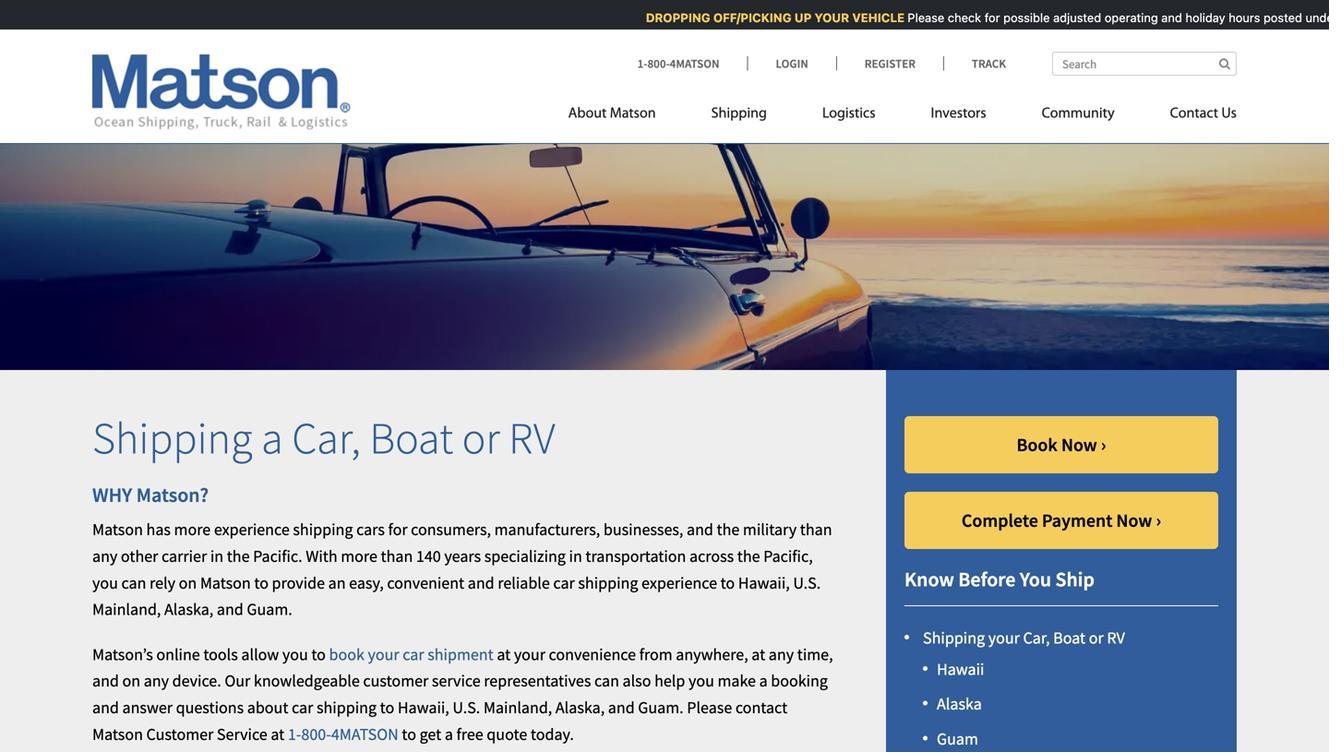 Task type: describe. For each thing, give the bounding box(es) containing it.
banner image
[[0, 115, 1330, 370]]

guam. inside at your convenience from anywhere, at any time, and on any device. our knowledgeable customer service representatives can also help you make a booking and answer questions about car shipping to hawaii, u.s. mainland, alaska, and guam. please contact matson customer service at
[[638, 698, 684, 718]]

provide
[[272, 573, 325, 594]]

Search search field
[[1053, 52, 1237, 76]]

easy,
[[349, 573, 384, 594]]

track link
[[944, 56, 1007, 71]]

and down also
[[608, 698, 635, 718]]

or for shipping your car, boat or rv
[[1089, 628, 1104, 649]]

the left 'pacific.'
[[227, 546, 250, 567]]

contact us link
[[1143, 97, 1237, 135]]

hawaii link
[[937, 659, 985, 680]]

0 horizontal spatial more
[[174, 520, 211, 540]]

800- for 1-800-4matson
[[648, 56, 670, 71]]

shipping for shipping a car, boat or rv
[[92, 410, 253, 466]]

from
[[640, 645, 673, 665]]

alaska
[[937, 694, 982, 715]]

register
[[865, 56, 916, 71]]

1 horizontal spatial at
[[497, 645, 511, 665]]

0 horizontal spatial your
[[368, 645, 400, 665]]

hawaii, inside matson has more experience shipping cars for consumers, manufacturers, businesses, and the military than any other carrier in the pacific. with more than 140 years specializing in transportation across the pacific, you can rely on matson to provide an easy, convenient and reliable car shipping experience to hawaii, u.s. mainland, alaska, and guam.
[[739, 573, 790, 594]]

to down across
[[721, 573, 735, 594]]

complete payment now › link
[[905, 492, 1219, 549]]

check
[[941, 11, 975, 24]]

knowledgeable
[[254, 671, 360, 692]]

customer
[[146, 724, 214, 745]]

matson has more experience shipping cars for consumers, manufacturers, businesses, and the military than any other carrier in the pacific. with more than 140 years specializing in transportation across the pacific, you can rely on matson to provide an easy, convenient and reliable car shipping experience to hawaii, u.s. mainland, alaska, and guam.
[[92, 520, 833, 620]]

or for shipping a car, boat or rv
[[462, 410, 500, 466]]

book
[[329, 645, 365, 665]]

under
[[1299, 11, 1330, 24]]

rv for shipping your car, boat or rv
[[1108, 628, 1126, 649]]

rv for shipping a car, boat or rv
[[509, 410, 556, 466]]

has
[[146, 520, 171, 540]]

track
[[972, 56, 1007, 71]]

matson?
[[136, 482, 209, 508]]

4matson for 1-800-4matson
[[670, 56, 720, 71]]

on inside matson has more experience shipping cars for consumers, manufacturers, businesses, and the military than any other carrier in the pacific. with more than 140 years specializing in transportation across the pacific, you can rely on matson to provide an easy, convenient and reliable car shipping experience to hawaii, u.s. mainland, alaska, and guam.
[[179, 573, 197, 594]]

matson up other
[[92, 520, 143, 540]]

manufacturers,
[[495, 520, 601, 540]]

free
[[457, 724, 484, 745]]

mainland, inside matson has more experience shipping cars for consumers, manufacturers, businesses, and the military than any other carrier in the pacific. with more than 140 years specializing in transportation across the pacific, you can rely on matson to provide an easy, convenient and reliable car shipping experience to hawaii, u.s. mainland, alaska, and guam.
[[92, 599, 161, 620]]

today.
[[531, 724, 574, 745]]

rely
[[150, 573, 175, 594]]

investors
[[931, 107, 987, 121]]

get
[[420, 724, 442, 745]]

u.s. inside at your convenience from anywhere, at any time, and on any device. our knowledgeable customer service representatives can also help you make a booking and answer questions about car shipping to hawaii, u.s. mainland, alaska, and guam. please contact matson customer service at
[[453, 698, 480, 718]]

know before you ship
[[905, 567, 1095, 592]]

top menu navigation
[[568, 97, 1237, 135]]

car, for your
[[1024, 628, 1050, 649]]

1-800-4matson to get a free quote today.
[[288, 724, 574, 745]]

shipping your car, boat or rv link
[[923, 628, 1126, 649]]

across
[[690, 546, 734, 567]]

please inside at your convenience from anywhere, at any time, and on any device. our knowledgeable customer service representatives can also help you make a booking and answer questions about car shipping to hawaii, u.s. mainland, alaska, and guam. please contact matson customer service at
[[687, 698, 733, 718]]

boat for a
[[370, 410, 453, 466]]

2 in from the left
[[569, 546, 583, 567]]

car, for a
[[292, 410, 361, 466]]

businesses,
[[604, 520, 684, 540]]

questions
[[176, 698, 244, 718]]

1 in from the left
[[210, 546, 224, 567]]

to inside at your convenience from anywhere, at any time, and on any device. our knowledgeable customer service representatives can also help you make a booking and answer questions about car shipping to hawaii, u.s. mainland, alaska, and guam. please contact matson customer service at
[[380, 698, 395, 718]]

service
[[432, 671, 481, 692]]

1 horizontal spatial than
[[800, 520, 833, 540]]

search image
[[1220, 58, 1231, 70]]

matson down carrier
[[200, 573, 251, 594]]

shipping your car, boat or rv
[[923, 628, 1126, 649]]

hawaii
[[937, 659, 985, 680]]

logistics link
[[795, 97, 904, 135]]

and left holiday
[[1155, 11, 1176, 24]]

and up tools
[[217, 599, 244, 620]]

posted
[[1257, 11, 1296, 24]]

1-800-4matson
[[638, 56, 720, 71]]

investors link
[[904, 97, 1015, 135]]

payment
[[1042, 509, 1113, 532]]

online
[[156, 645, 200, 665]]

2 vertical spatial a
[[445, 724, 453, 745]]

boat for your
[[1054, 628, 1086, 649]]

blue matson logo with ocean, shipping, truck, rail and logistics written beneath it. image
[[92, 54, 351, 130]]

why matson?
[[92, 482, 209, 508]]

hours
[[1222, 11, 1254, 24]]

community link
[[1015, 97, 1143, 135]]

transportation
[[586, 546, 686, 567]]

1 horizontal spatial 1-800-4matson link
[[638, 56, 748, 71]]

the up across
[[717, 520, 740, 540]]

2 horizontal spatial any
[[769, 645, 794, 665]]

help
[[655, 671, 686, 692]]

holiday
[[1179, 11, 1219, 24]]

service
[[217, 724, 268, 745]]

0 horizontal spatial than
[[381, 546, 413, 567]]

quote
[[487, 724, 528, 745]]

ship
[[1056, 567, 1095, 592]]

alaska, inside at your convenience from anywhere, at any time, and on any device. our knowledgeable customer service representatives can also help you make a booking and answer questions about car shipping to hawaii, u.s. mainland, alaska, and guam. please contact matson customer service at
[[556, 698, 605, 718]]

2 horizontal spatial at
[[752, 645, 766, 665]]

off/picking
[[707, 11, 785, 24]]

why
[[92, 482, 132, 508]]

register link
[[836, 56, 944, 71]]

matson's online tools allow you to book your car shipment
[[92, 645, 494, 665]]

the down military
[[738, 546, 761, 567]]

community
[[1042, 107, 1115, 121]]

logistics
[[823, 107, 876, 121]]

also
[[623, 671, 651, 692]]

operating
[[1098, 11, 1152, 24]]

mainland, inside at your convenience from anywhere, at any time, and on any device. our knowledgeable customer service representatives can also help you make a booking and answer questions about car shipping to hawaii, u.s. mainland, alaska, and guam. please contact matson customer service at
[[484, 698, 552, 718]]

to left get
[[402, 724, 416, 745]]

0 vertical spatial please
[[901, 11, 938, 24]]

booking
[[771, 671, 828, 692]]

1 horizontal spatial for
[[978, 11, 994, 24]]

can inside at your convenience from anywhere, at any time, and on any device. our knowledgeable customer service representatives can also help you make a booking and answer questions about car shipping to hawaii, u.s. mainland, alaska, and guam. please contact matson customer service at
[[595, 671, 620, 692]]

1 vertical spatial you
[[282, 645, 308, 665]]

and left answer
[[92, 698, 119, 718]]

convenience
[[549, 645, 636, 665]]

for inside matson has more experience shipping cars for consumers, manufacturers, businesses, and the military than any other carrier in the pacific. with more than 140 years specializing in transportation across the pacific, you can rely on matson to provide an easy, convenient and reliable car shipping experience to hawaii, u.s. mainland, alaska, and guam.
[[388, 520, 408, 540]]

can inside matson has more experience shipping cars for consumers, manufacturers, businesses, and the military than any other carrier in the pacific. with more than 140 years specializing in transportation across the pacific, you can rely on matson to provide an easy, convenient and reliable car shipping experience to hawaii, u.s. mainland, alaska, and guam.
[[121, 573, 146, 594]]

shipping for shipping
[[712, 107, 767, 121]]

about matson
[[568, 107, 656, 121]]

shipping link
[[684, 97, 795, 135]]

customer
[[363, 671, 429, 692]]

book now ›
[[1017, 433, 1107, 456]]



Task type: locate. For each thing, give the bounding box(es) containing it.
car up "customer"
[[403, 645, 424, 665]]

the
[[717, 520, 740, 540], [227, 546, 250, 567], [738, 546, 761, 567]]

1 vertical spatial on
[[122, 671, 140, 692]]

at up make
[[752, 645, 766, 665]]

book your car shipment link
[[329, 645, 494, 665]]

please down make
[[687, 698, 733, 718]]

contact us
[[1171, 107, 1237, 121]]

our
[[225, 671, 251, 692]]

login
[[776, 56, 809, 71]]

hawaii, inside at your convenience from anywhere, at any time, and on any device. our knowledgeable customer service representatives can also help you make a booking and answer questions about car shipping to hawaii, u.s. mainland, alaska, and guam. please contact matson customer service at
[[398, 698, 450, 718]]

now › inside complete payment now › link
[[1117, 509, 1162, 532]]

allow
[[241, 645, 279, 665]]

to down 'pacific.'
[[254, 573, 269, 594]]

now ›
[[1062, 433, 1107, 456], [1117, 509, 1162, 532]]

0 vertical spatial shipping
[[712, 107, 767, 121]]

0 horizontal spatial guam.
[[247, 599, 293, 620]]

guam link
[[937, 729, 979, 750]]

1 horizontal spatial u.s.
[[794, 573, 821, 594]]

1 vertical spatial 1-
[[288, 724, 301, 745]]

shipping inside shipping link
[[712, 107, 767, 121]]

1 vertical spatial rv
[[1108, 628, 1126, 649]]

on inside at your convenience from anywhere, at any time, and on any device. our knowledgeable customer service representatives can also help you make a booking and answer questions about car shipping to hawaii, u.s. mainland, alaska, and guam. please contact matson customer service at
[[122, 671, 140, 692]]

0 horizontal spatial now ›
[[1062, 433, 1107, 456]]

shipping inside 'know before you ship' "section"
[[923, 628, 985, 649]]

alaska link
[[937, 694, 982, 715]]

0 vertical spatial hawaii,
[[739, 573, 790, 594]]

800- down dropping
[[648, 56, 670, 71]]

complete
[[962, 509, 1039, 532]]

car, inside 'know before you ship' "section"
[[1024, 628, 1050, 649]]

and up across
[[687, 520, 714, 540]]

you down anywhere,
[[689, 671, 715, 692]]

time,
[[798, 645, 833, 665]]

shipping
[[712, 107, 767, 121], [92, 410, 253, 466], [923, 628, 985, 649]]

140
[[416, 546, 441, 567]]

1 vertical spatial 4matson
[[331, 724, 399, 745]]

at your convenience from anywhere, at any time, and on any device. our knowledgeable customer service representatives can also help you make a booking and answer questions about car shipping to hawaii, u.s. mainland, alaska, and guam. please contact matson customer service at
[[92, 645, 833, 745]]

0 vertical spatial boat
[[370, 410, 453, 466]]

on down matson's
[[122, 671, 140, 692]]

your inside 'know before you ship' "section"
[[989, 628, 1020, 649]]

vehicle
[[846, 11, 898, 24]]

0 vertical spatial car,
[[292, 410, 361, 466]]

than
[[800, 520, 833, 540], [381, 546, 413, 567]]

login link
[[748, 56, 836, 71]]

shipping down login link
[[712, 107, 767, 121]]

0 vertical spatial 1-
[[638, 56, 648, 71]]

1- down dropping
[[638, 56, 648, 71]]

you up knowledgeable
[[282, 645, 308, 665]]

and
[[1155, 11, 1176, 24], [687, 520, 714, 540], [468, 573, 495, 594], [217, 599, 244, 620], [92, 671, 119, 692], [92, 698, 119, 718], [608, 698, 635, 718]]

1 vertical spatial shipping
[[578, 573, 639, 594]]

or inside "section"
[[1089, 628, 1104, 649]]

alaska, down rely
[[164, 599, 214, 620]]

on
[[179, 573, 197, 594], [122, 671, 140, 692]]

0 horizontal spatial 1-
[[288, 724, 301, 745]]

boat inside 'know before you ship' "section"
[[1054, 628, 1086, 649]]

0 vertical spatial you
[[92, 573, 118, 594]]

you
[[92, 573, 118, 594], [282, 645, 308, 665], [689, 671, 715, 692]]

1 horizontal spatial now ›
[[1117, 509, 1162, 532]]

1 vertical spatial or
[[1089, 628, 1104, 649]]

0 vertical spatial car
[[554, 573, 575, 594]]

mainland, up quote
[[484, 698, 552, 718]]

now › right "payment"
[[1117, 509, 1162, 532]]

experience down across
[[642, 573, 718, 594]]

1 horizontal spatial car,
[[1024, 628, 1050, 649]]

u.s. inside matson has more experience shipping cars for consumers, manufacturers, businesses, and the military than any other carrier in the pacific. with more than 140 years specializing in transportation across the pacific, you can rely on matson to provide an easy, convenient and reliable car shipping experience to hawaii, u.s. mainland, alaska, and guam.
[[794, 573, 821, 594]]

matson right about
[[610, 107, 656, 121]]

1 horizontal spatial please
[[901, 11, 938, 24]]

representatives
[[484, 671, 591, 692]]

1 horizontal spatial any
[[144, 671, 169, 692]]

any inside matson has more experience shipping cars for consumers, manufacturers, businesses, and the military than any other carrier in the pacific. with more than 140 years specializing in transportation across the pacific, you can rely on matson to provide an easy, convenient and reliable car shipping experience to hawaii, u.s. mainland, alaska, and guam.
[[92, 546, 118, 567]]

you inside at your convenience from anywhere, at any time, and on any device. our knowledgeable customer service representatives can also help you make a booking and answer questions about car shipping to hawaii, u.s. mainland, alaska, and guam. please contact matson customer service at
[[689, 671, 715, 692]]

shipping for shipping your car, boat or rv
[[923, 628, 985, 649]]

possible
[[997, 11, 1044, 24]]

car down knowledgeable
[[292, 698, 313, 718]]

dropping
[[639, 11, 704, 24]]

know before you ship section
[[863, 370, 1261, 753]]

experience
[[214, 520, 290, 540], [642, 573, 718, 594]]

guam. down provide
[[247, 599, 293, 620]]

your up "customer"
[[368, 645, 400, 665]]

us
[[1222, 107, 1237, 121]]

0 vertical spatial guam.
[[247, 599, 293, 620]]

now › right book in the bottom of the page
[[1062, 433, 1107, 456]]

alaska, up today.
[[556, 698, 605, 718]]

cars
[[357, 520, 385, 540]]

matson inside at your convenience from anywhere, at any time, and on any device. our knowledgeable customer service representatives can also help you make a booking and answer questions about car shipping to hawaii, u.s. mainland, alaska, and guam. please contact matson customer service at
[[92, 724, 143, 745]]

at
[[497, 645, 511, 665], [752, 645, 766, 665], [271, 724, 285, 745]]

0 horizontal spatial mainland,
[[92, 599, 161, 620]]

0 vertical spatial shipping
[[293, 520, 353, 540]]

2 horizontal spatial shipping
[[923, 628, 985, 649]]

1 vertical spatial any
[[769, 645, 794, 665]]

about
[[247, 698, 288, 718]]

u.s.
[[794, 573, 821, 594], [453, 698, 480, 718]]

than up "pacific,"
[[800, 520, 833, 540]]

2 vertical spatial you
[[689, 671, 715, 692]]

shipping up with
[[293, 520, 353, 540]]

in right carrier
[[210, 546, 224, 567]]

1-800-4matson link down knowledgeable
[[288, 724, 399, 745]]

0 horizontal spatial rv
[[509, 410, 556, 466]]

0 horizontal spatial at
[[271, 724, 285, 745]]

matson's
[[92, 645, 153, 665]]

shipping down knowledgeable
[[317, 698, 377, 718]]

any up 'booking' in the bottom of the page
[[769, 645, 794, 665]]

guam. down help
[[638, 698, 684, 718]]

2 horizontal spatial your
[[989, 628, 1020, 649]]

your
[[808, 11, 843, 24]]

or
[[462, 410, 500, 466], [1089, 628, 1104, 649]]

1 vertical spatial a
[[760, 671, 768, 692]]

1 horizontal spatial car
[[403, 645, 424, 665]]

more up carrier
[[174, 520, 211, 540]]

shipping a car, boat or rv
[[92, 410, 556, 466]]

1 vertical spatial can
[[595, 671, 620, 692]]

about
[[568, 107, 607, 121]]

0 horizontal spatial can
[[121, 573, 146, 594]]

1- for 1-800-4matson
[[638, 56, 648, 71]]

0 vertical spatial 1-800-4matson link
[[638, 56, 748, 71]]

0 vertical spatial now ›
[[1062, 433, 1107, 456]]

1 vertical spatial mainland,
[[484, 698, 552, 718]]

for right the check
[[978, 11, 994, 24]]

1-800-4matson link down dropping
[[638, 56, 748, 71]]

0 vertical spatial rv
[[509, 410, 556, 466]]

2 horizontal spatial you
[[689, 671, 715, 692]]

before
[[959, 567, 1016, 592]]

you
[[1020, 567, 1052, 592]]

any left other
[[92, 546, 118, 567]]

0 vertical spatial or
[[462, 410, 500, 466]]

shipping
[[293, 520, 353, 540], [578, 573, 639, 594], [317, 698, 377, 718]]

can down other
[[121, 573, 146, 594]]

shipping down transportation
[[578, 573, 639, 594]]

0 horizontal spatial u.s.
[[453, 698, 480, 718]]

matson down answer
[[92, 724, 143, 745]]

1 vertical spatial car,
[[1024, 628, 1050, 649]]

2 horizontal spatial car
[[554, 573, 575, 594]]

0 vertical spatial 4matson
[[670, 56, 720, 71]]

make
[[718, 671, 756, 692]]

0 horizontal spatial experience
[[214, 520, 290, 540]]

about matson link
[[568, 97, 684, 135]]

car right the reliable on the bottom of the page
[[554, 573, 575, 594]]

contact
[[1171, 107, 1219, 121]]

u.s. down "pacific,"
[[794, 573, 821, 594]]

800- for 1-800-4matson to get a free quote today.
[[301, 724, 331, 745]]

1- down about on the bottom left of the page
[[288, 724, 301, 745]]

reliable
[[498, 573, 550, 594]]

car inside matson has more experience shipping cars for consumers, manufacturers, businesses, and the military than any other carrier in the pacific. with more than 140 years specializing in transportation across the pacific, you can rely on matson to provide an easy, convenient and reliable car shipping experience to hawaii, u.s. mainland, alaska, and guam.
[[554, 573, 575, 594]]

shipping up hawaii
[[923, 628, 985, 649]]

for right the cars
[[388, 520, 408, 540]]

u.s. up free
[[453, 698, 480, 718]]

1 vertical spatial experience
[[642, 573, 718, 594]]

guam. inside matson has more experience shipping cars for consumers, manufacturers, businesses, and the military than any other carrier in the pacific. with more than 140 years specializing in transportation across the pacific, you can rely on matson to provide an easy, convenient and reliable car shipping experience to hawaii, u.s. mainland, alaska, and guam.
[[247, 599, 293, 620]]

1 vertical spatial 1-800-4matson link
[[288, 724, 399, 745]]

hawaii, down "pacific,"
[[739, 573, 790, 594]]

1 horizontal spatial on
[[179, 573, 197, 594]]

alaska, inside matson has more experience shipping cars for consumers, manufacturers, businesses, and the military than any other carrier in the pacific. with more than 140 years specializing in transportation across the pacific, you can rely on matson to provide an easy, convenient and reliable car shipping experience to hawaii, u.s. mainland, alaska, and guam.
[[164, 599, 214, 620]]

0 horizontal spatial any
[[92, 546, 118, 567]]

tools
[[203, 645, 238, 665]]

mainland, down rely
[[92, 599, 161, 620]]

can
[[121, 573, 146, 594], [595, 671, 620, 692]]

1 horizontal spatial you
[[282, 645, 308, 665]]

shipping inside at your convenience from anywhere, at any time, and on any device. our knowledgeable customer service representatives can also help you make a booking and answer questions about car shipping to hawaii, u.s. mainland, alaska, and guam. please contact matson customer service at
[[317, 698, 377, 718]]

1 horizontal spatial your
[[514, 645, 546, 665]]

complete payment now ›
[[962, 509, 1162, 532]]

consumers,
[[411, 520, 491, 540]]

military
[[743, 520, 797, 540]]

0 vertical spatial experience
[[214, 520, 290, 540]]

years
[[444, 546, 481, 567]]

please
[[901, 11, 938, 24], [687, 698, 733, 718]]

please left the check
[[901, 11, 938, 24]]

4matson down dropping
[[670, 56, 720, 71]]

at down about on the bottom left of the page
[[271, 724, 285, 745]]

800- down knowledgeable
[[301, 724, 331, 745]]

pacific,
[[764, 546, 813, 567]]

your up representatives
[[514, 645, 546, 665]]

1 vertical spatial for
[[388, 520, 408, 540]]

hawaii,
[[739, 573, 790, 594], [398, 698, 450, 718]]

None search field
[[1053, 52, 1237, 76]]

anywhere,
[[676, 645, 749, 665]]

you inside matson has more experience shipping cars for consumers, manufacturers, businesses, and the military than any other carrier in the pacific. with more than 140 years specializing in transportation across the pacific, you can rely on matson to provide an easy, convenient and reliable car shipping experience to hawaii, u.s. mainland, alaska, and guam.
[[92, 573, 118, 594]]

now › inside book now › link
[[1062, 433, 1107, 456]]

800-
[[648, 56, 670, 71], [301, 724, 331, 745]]

your for shipping
[[989, 628, 1020, 649]]

and down the years
[[468, 573, 495, 594]]

your for at
[[514, 645, 546, 665]]

hawaii, up get
[[398, 698, 450, 718]]

1 horizontal spatial in
[[569, 546, 583, 567]]

on right rely
[[179, 573, 197, 594]]

0 vertical spatial alaska,
[[164, 599, 214, 620]]

a inside at your convenience from anywhere, at any time, and on any device. our knowledgeable customer service representatives can also help you make a booking and answer questions about car shipping to hawaii, u.s. mainland, alaska, and guam. please contact matson customer service at
[[760, 671, 768, 692]]

0 horizontal spatial car,
[[292, 410, 361, 466]]

your down know before you ship
[[989, 628, 1020, 649]]

0 horizontal spatial in
[[210, 546, 224, 567]]

carrier
[[162, 546, 207, 567]]

with
[[306, 546, 338, 567]]

1 vertical spatial alaska,
[[556, 698, 605, 718]]

1 horizontal spatial a
[[445, 724, 453, 745]]

0 vertical spatial a
[[261, 410, 283, 466]]

experience up 'pacific.'
[[214, 520, 290, 540]]

matson inside 'about matson' link
[[610, 107, 656, 121]]

to down "customer"
[[380, 698, 395, 718]]

your inside at your convenience from anywhere, at any time, and on any device. our knowledgeable customer service representatives can also help you make a booking and answer questions about car shipping to hawaii, u.s. mainland, alaska, and guam. please contact matson customer service at
[[514, 645, 546, 665]]

dropping off/picking up your vehicle please check for possible adjusted operating and holiday hours posted under
[[639, 11, 1330, 24]]

an
[[328, 573, 346, 594]]

1 horizontal spatial hawaii,
[[739, 573, 790, 594]]

0 vertical spatial on
[[179, 573, 197, 594]]

up
[[788, 11, 805, 24]]

0 vertical spatial any
[[92, 546, 118, 567]]

1 vertical spatial guam.
[[638, 698, 684, 718]]

1-
[[638, 56, 648, 71], [288, 724, 301, 745]]

4matson for 1-800-4matson to get a free quote today.
[[331, 724, 399, 745]]

other
[[121, 546, 158, 567]]

4matson down "customer"
[[331, 724, 399, 745]]

0 vertical spatial u.s.
[[794, 573, 821, 594]]

any up answer
[[144, 671, 169, 692]]

at up representatives
[[497, 645, 511, 665]]

1- for 1-800-4matson to get a free quote today.
[[288, 724, 301, 745]]

know
[[905, 567, 955, 592]]

specializing
[[485, 546, 566, 567]]

1 vertical spatial shipping
[[92, 410, 253, 466]]

0 horizontal spatial 1-800-4matson link
[[288, 724, 399, 745]]

1 horizontal spatial experience
[[642, 573, 718, 594]]

and down matson's
[[92, 671, 119, 692]]

0 horizontal spatial please
[[687, 698, 733, 718]]

car,
[[292, 410, 361, 466], [1024, 628, 1050, 649]]

2 vertical spatial any
[[144, 671, 169, 692]]

car
[[554, 573, 575, 594], [403, 645, 424, 665], [292, 698, 313, 718]]

book
[[1017, 433, 1058, 456]]

1 horizontal spatial can
[[595, 671, 620, 692]]

0 horizontal spatial shipping
[[92, 410, 253, 466]]

0 horizontal spatial alaska,
[[164, 599, 214, 620]]

0 horizontal spatial car
[[292, 698, 313, 718]]

1 vertical spatial car
[[403, 645, 424, 665]]

car inside at your convenience from anywhere, at any time, and on any device. our knowledgeable customer service representatives can also help you make a booking and answer questions about car shipping to hawaii, u.s. mainland, alaska, and guam. please contact matson customer service at
[[292, 698, 313, 718]]

2 vertical spatial shipping
[[317, 698, 377, 718]]

in down manufacturers,
[[569, 546, 583, 567]]

1 horizontal spatial or
[[1089, 628, 1104, 649]]

you left rely
[[92, 573, 118, 594]]

2 vertical spatial shipping
[[923, 628, 985, 649]]

0 vertical spatial can
[[121, 573, 146, 594]]

1 horizontal spatial rv
[[1108, 628, 1126, 649]]

1 horizontal spatial 800-
[[648, 56, 670, 71]]

more
[[174, 520, 211, 540], [341, 546, 378, 567]]

0 horizontal spatial boat
[[370, 410, 453, 466]]

more up easy,
[[341, 546, 378, 567]]

can left also
[[595, 671, 620, 692]]

1 horizontal spatial mainland,
[[484, 698, 552, 718]]

1 vertical spatial please
[[687, 698, 733, 718]]

0 horizontal spatial 4matson
[[331, 724, 399, 745]]

to left book
[[312, 645, 326, 665]]

1 horizontal spatial guam.
[[638, 698, 684, 718]]

shipping up matson?
[[92, 410, 253, 466]]

0 horizontal spatial on
[[122, 671, 140, 692]]

pacific.
[[253, 546, 303, 567]]

answer
[[122, 698, 173, 718]]

rv inside 'know before you ship' "section"
[[1108, 628, 1126, 649]]

1 vertical spatial more
[[341, 546, 378, 567]]

guam
[[937, 729, 979, 750]]

for
[[978, 11, 994, 24], [388, 520, 408, 540]]

than left 140
[[381, 546, 413, 567]]

0 vertical spatial mainland,
[[92, 599, 161, 620]]

1 horizontal spatial more
[[341, 546, 378, 567]]



Task type: vqa. For each thing, say whether or not it's contained in the screenshot.
THE HAWAII to the left
no



